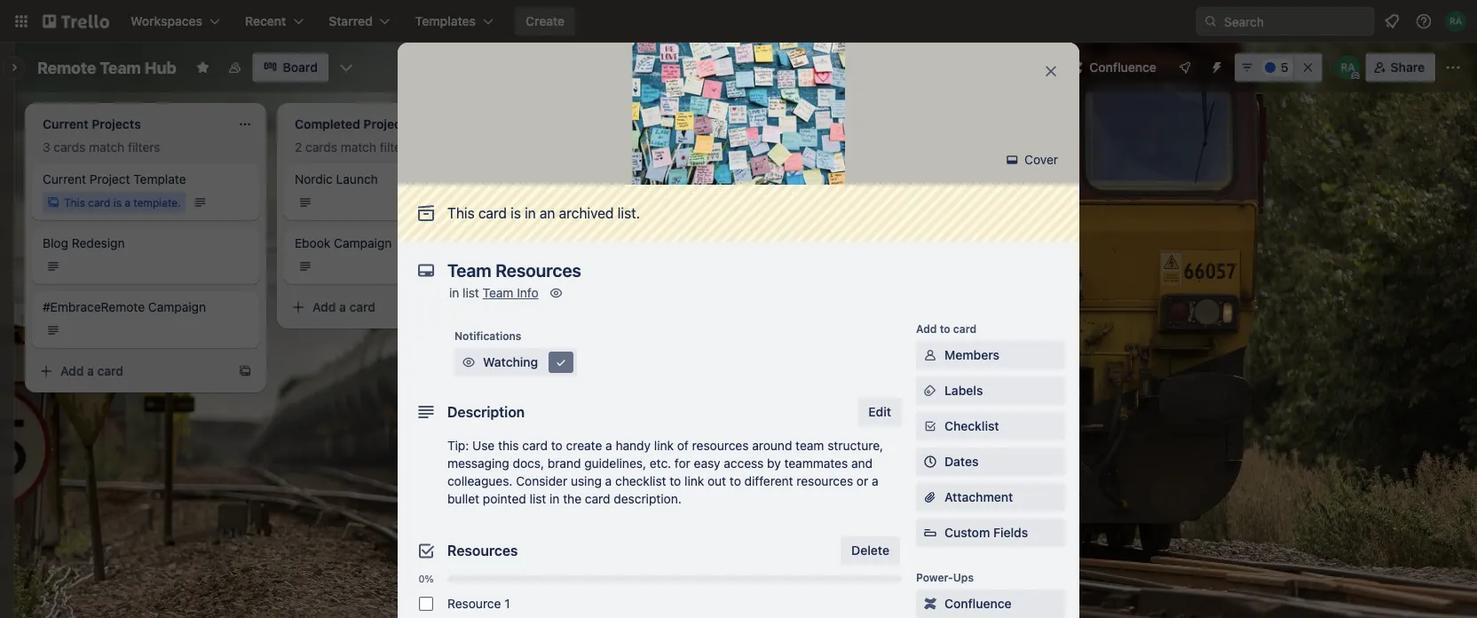 Task type: locate. For each thing, give the bounding box(es) containing it.
nordic launch
[[295, 172, 378, 187]]

1 horizontal spatial match
[[341, 140, 377, 155]]

#embraceremote campaign link
[[43, 298, 249, 316]]

0 horizontal spatial list
[[463, 286, 480, 300]]

this for this card is a template.
[[64, 196, 85, 209]]

confluence button
[[1060, 53, 1168, 82]]

a down #embraceremote
[[87, 364, 94, 378]]

1 vertical spatial add a card
[[60, 364, 124, 378]]

add a card down ebook campaign
[[313, 300, 376, 314]]

1 vertical spatial link
[[685, 474, 705, 489]]

add down ebook at the top left of the page
[[313, 300, 336, 314]]

sm image
[[1004, 151, 1022, 169], [460, 354, 478, 371], [552, 354, 570, 371], [922, 417, 940, 435]]

add a card for campaign
[[313, 300, 376, 314]]

link
[[654, 438, 674, 453], [685, 474, 705, 489]]

None text field
[[439, 254, 1025, 286]]

to right out
[[730, 474, 742, 489]]

1 horizontal spatial is
[[511, 205, 521, 222]]

3
[[43, 140, 50, 155]]

add a card button for redesign
[[32, 357, 231, 385]]

docs,
[[513, 456, 544, 471]]

custom fields
[[945, 525, 1029, 540]]

0 vertical spatial add a card
[[313, 300, 376, 314]]

cards for 2
[[306, 140, 337, 155]]

1 filters from the left
[[128, 140, 160, 155]]

remote
[[37, 58, 96, 77]]

template.
[[134, 196, 181, 209]]

campaign down blog redesign link
[[148, 300, 206, 314]]

link down 'for'
[[685, 474, 705, 489]]

resources down teammates
[[797, 474, 854, 489]]

1 horizontal spatial campaign
[[334, 236, 392, 250]]

0 vertical spatial add a card button
[[284, 293, 483, 322]]

campaign
[[334, 236, 392, 250], [148, 300, 206, 314]]

1 vertical spatial add a card button
[[32, 357, 231, 385]]

campaign right ebook at the top left of the page
[[334, 236, 392, 250]]

blog redesign link
[[43, 234, 249, 252]]

0 horizontal spatial add a card
[[60, 364, 124, 378]]

2 vertical spatial list
[[530, 492, 547, 506]]

1 horizontal spatial add a card
[[313, 300, 376, 314]]

add left another
[[561, 115, 585, 130]]

1 horizontal spatial link
[[685, 474, 705, 489]]

0 horizontal spatial is
[[113, 196, 122, 209]]

1 vertical spatial in
[[449, 286, 459, 300]]

resources
[[692, 438, 749, 453], [797, 474, 854, 489]]

power-ups
[[917, 571, 974, 584]]

0 horizontal spatial campaign
[[148, 300, 206, 314]]

a right or
[[872, 474, 879, 489]]

create button
[[515, 7, 576, 36]]

0 horizontal spatial confluence
[[945, 596, 1012, 611]]

1
[[505, 596, 510, 611]]

sm image inside the cover link
[[1004, 151, 1022, 169]]

a
[[125, 196, 131, 209], [339, 300, 346, 314], [87, 364, 94, 378], [606, 438, 613, 453], [605, 474, 612, 489], [872, 474, 879, 489]]

confluence left power ups image
[[1090, 60, 1157, 75]]

team left 'info'
[[483, 286, 514, 300]]

resources up easy at the bottom left
[[692, 438, 749, 453]]

2 match from the left
[[341, 140, 377, 155]]

1 vertical spatial campaign
[[148, 300, 206, 314]]

1 horizontal spatial list
[[530, 492, 547, 506]]

is for a
[[113, 196, 122, 209]]

a down guidelines,
[[605, 474, 612, 489]]

archived
[[559, 205, 614, 222]]

different
[[745, 474, 794, 489]]

card left an
[[479, 205, 507, 222]]

1 horizontal spatial resources
[[797, 474, 854, 489]]

consider
[[516, 474, 568, 489]]

sm image inside members link
[[922, 346, 940, 364]]

ups
[[954, 571, 974, 584]]

2 cards from the left
[[306, 140, 337, 155]]

0 horizontal spatial match
[[89, 140, 125, 155]]

1 horizontal spatial in
[[525, 205, 536, 222]]

list inside button
[[637, 115, 654, 130]]

etc.
[[650, 456, 672, 471]]

google
[[970, 60, 1012, 75]]

list.
[[618, 205, 640, 222]]

add to card
[[917, 322, 977, 335]]

0 vertical spatial campaign
[[334, 236, 392, 250]]

1 horizontal spatial team
[[483, 286, 514, 300]]

confluence
[[1090, 60, 1157, 75], [945, 596, 1012, 611]]

list
[[637, 115, 654, 130], [463, 286, 480, 300], [530, 492, 547, 506]]

attachment
[[945, 490, 1014, 505]]

1 vertical spatial list
[[463, 286, 480, 300]]

to up members
[[940, 322, 951, 335]]

filters up the current project template link
[[128, 140, 160, 155]]

members
[[945, 348, 1000, 362]]

in left the
[[550, 492, 560, 506]]

pointed
[[483, 492, 527, 506]]

sm image down power-
[[922, 595, 940, 613]]

search image
[[1204, 14, 1219, 28]]

add a card button down '#embraceremote campaign' on the left of the page
[[32, 357, 231, 385]]

to up brand
[[551, 438, 563, 453]]

ruby anderson (rubyanderson7) image left "share" 'button'
[[1336, 55, 1361, 80]]

custom
[[945, 525, 991, 540]]

1 horizontal spatial confluence
[[1090, 60, 1157, 75]]

redesign
[[72, 236, 125, 250]]

card up members
[[954, 322, 977, 335]]

match up project
[[89, 140, 125, 155]]

list right another
[[637, 115, 654, 130]]

sm image inside labels link
[[922, 382, 940, 400]]

0 vertical spatial create from template… image
[[490, 300, 505, 314]]

0 horizontal spatial add a card button
[[32, 357, 231, 385]]

this card is a template.
[[64, 196, 181, 209]]

ruby anderson (rubyanderson7) image inside primary element
[[1446, 11, 1467, 32]]

in up notifications
[[449, 286, 459, 300]]

ruby anderson (rubyanderson7) image
[[1446, 11, 1467, 32], [1336, 55, 1361, 80]]

Board name text field
[[28, 53, 185, 82]]

0 horizontal spatial filters
[[128, 140, 160, 155]]

or
[[857, 474, 869, 489]]

1 vertical spatial ruby anderson (rubyanderson7) image
[[1336, 55, 1361, 80]]

0 vertical spatial confluence
[[1090, 60, 1157, 75]]

filters up nordic launch "link"
[[380, 140, 412, 155]]

1 cards from the left
[[54, 140, 86, 155]]

team left hub at the left of the page
[[100, 58, 141, 77]]

1 horizontal spatial filters
[[380, 140, 412, 155]]

2 vertical spatial in
[[550, 492, 560, 506]]

link up etc.
[[654, 438, 674, 453]]

easy
[[694, 456, 721, 471]]

0 vertical spatial in
[[525, 205, 536, 222]]

add inside add another list button
[[561, 115, 585, 130]]

campaign for ebook campaign
[[334, 236, 392, 250]]

0 horizontal spatial cards
[[54, 140, 86, 155]]

power ups image
[[1179, 60, 1193, 75]]

custom fields button
[[917, 524, 1066, 542]]

1 horizontal spatial this
[[448, 205, 475, 222]]

checklist link
[[917, 412, 1066, 441]]

list down the consider on the left bottom
[[530, 492, 547, 506]]

to
[[940, 322, 951, 335], [551, 438, 563, 453], [670, 474, 682, 489], [730, 474, 742, 489]]

1 vertical spatial create from template… image
[[238, 364, 252, 378]]

current
[[43, 172, 86, 187]]

list inside tip: use this card to create a handy link of resources around team structure, messaging docs, brand guidelines, etc. for easy access by teammates and colleagues. consider using a checklist to link out to different resources or a bullet pointed list in the card description.
[[530, 492, 547, 506]]

1 horizontal spatial create from template… image
[[490, 300, 505, 314]]

list left team info link
[[463, 286, 480, 300]]

of
[[678, 438, 689, 453]]

1 vertical spatial team
[[483, 286, 514, 300]]

sm image left labels
[[922, 382, 940, 400]]

the
[[563, 492, 582, 506]]

template
[[134, 172, 186, 187]]

cards right 3
[[54, 140, 86, 155]]

cover
[[1022, 152, 1059, 167]]

match for 3 cards match filters
[[89, 140, 125, 155]]

confluence down ups
[[945, 596, 1012, 611]]

2 cards match filters
[[295, 140, 412, 155]]

1 vertical spatial resources
[[797, 474, 854, 489]]

card down ebook campaign
[[350, 300, 376, 314]]

0 horizontal spatial link
[[654, 438, 674, 453]]

ruby anderson (rubyanderson7) image right open information menu image
[[1446, 11, 1467, 32]]

0 vertical spatial ruby anderson (rubyanderson7) image
[[1446, 11, 1467, 32]]

0 horizontal spatial team
[[100, 58, 141, 77]]

cards
[[54, 140, 86, 155], [306, 140, 337, 155]]

add a card button
[[284, 293, 483, 322], [32, 357, 231, 385]]

this up ebook campaign link
[[448, 205, 475, 222]]

0 horizontal spatial create from template… image
[[238, 364, 252, 378]]

drive
[[1015, 60, 1046, 75]]

resource 1
[[448, 596, 510, 611]]

guidelines,
[[585, 456, 647, 471]]

show menu image
[[1445, 59, 1463, 76]]

#embraceremote
[[43, 300, 145, 314]]

this card is in an archived list.
[[448, 205, 640, 222]]

add a card button down ebook campaign link
[[284, 293, 483, 322]]

watching button
[[455, 348, 577, 377]]

filters
[[128, 140, 160, 155], [380, 140, 412, 155]]

sm image for the watching button on the left
[[460, 354, 478, 371]]

0%
[[419, 573, 434, 585]]

launch
[[336, 172, 378, 187]]

cards right 2
[[306, 140, 337, 155]]

2 horizontal spatial list
[[637, 115, 654, 130]]

2 filters from the left
[[380, 140, 412, 155]]

ebook campaign
[[295, 236, 392, 250]]

google drive button
[[940, 53, 1056, 82]]

sm image
[[548, 284, 565, 302], [922, 346, 940, 364], [922, 382, 940, 400], [922, 595, 940, 613]]

5
[[1282, 60, 1289, 75]]

team
[[100, 58, 141, 77], [483, 286, 514, 300]]

match up launch
[[341, 140, 377, 155]]

brand
[[548, 456, 581, 471]]

is down current project template
[[113, 196, 122, 209]]

sm image inside checklist link
[[922, 417, 940, 435]]

0 horizontal spatial in
[[449, 286, 459, 300]]

1 horizontal spatial cards
[[306, 140, 337, 155]]

0 horizontal spatial this
[[64, 196, 85, 209]]

1 horizontal spatial ruby anderson (rubyanderson7) image
[[1446, 11, 1467, 32]]

delete
[[852, 543, 890, 558]]

0 horizontal spatial resources
[[692, 438, 749, 453]]

1 horizontal spatial add a card button
[[284, 293, 483, 322]]

2 horizontal spatial in
[[550, 492, 560, 506]]

this down "current"
[[64, 196, 85, 209]]

is left an
[[511, 205, 521, 222]]

in left an
[[525, 205, 536, 222]]

create
[[526, 14, 565, 28]]

add a card down #embraceremote
[[60, 364, 124, 378]]

match
[[89, 140, 125, 155], [341, 140, 377, 155]]

0 vertical spatial team
[[100, 58, 141, 77]]

1 match from the left
[[89, 140, 125, 155]]

cards for 3
[[54, 140, 86, 155]]

create from template… image
[[490, 300, 505, 314], [238, 364, 252, 378]]

a down current project template
[[125, 196, 131, 209]]

0 vertical spatial list
[[637, 115, 654, 130]]

sm image down add to card
[[922, 346, 940, 364]]



Task type: describe. For each thing, give the bounding box(es) containing it.
bullet
[[448, 492, 480, 506]]

add a card button for campaign
[[284, 293, 483, 322]]

edit
[[869, 405, 892, 419]]

for
[[675, 456, 691, 471]]

this
[[498, 438, 519, 453]]

0 notifications image
[[1382, 11, 1403, 32]]

card up the docs, at the bottom of page
[[523, 438, 548, 453]]

0 vertical spatial link
[[654, 438, 674, 453]]

tip: use this card to create a handy link of resources around team structure, messaging docs, brand guidelines, etc. for easy access by teammates and colleagues. consider using a checklist to link out to different resources or a bullet pointed list in the card description.
[[448, 438, 884, 506]]

attachment button
[[917, 483, 1066, 512]]

board link
[[253, 53, 329, 82]]

primary element
[[0, 0, 1478, 43]]

around
[[753, 438, 793, 453]]

current project template link
[[43, 171, 249, 188]]

teammates
[[785, 456, 848, 471]]

1 vertical spatial confluence
[[945, 596, 1012, 611]]

checklist
[[945, 419, 1000, 433]]

sm image for the cover link
[[1004, 151, 1022, 169]]

sm image for checklist link
[[922, 417, 940, 435]]

hub
[[145, 58, 176, 77]]

messaging
[[448, 456, 510, 471]]

use
[[473, 438, 495, 453]]

fields
[[994, 525, 1029, 540]]

open information menu image
[[1416, 12, 1434, 30]]

handy
[[616, 438, 651, 453]]

0 horizontal spatial ruby anderson (rubyanderson7) image
[[1336, 55, 1361, 80]]

info
[[517, 286, 539, 300]]

resources
[[448, 542, 518, 559]]

2
[[295, 140, 302, 155]]

an
[[540, 205, 556, 222]]

by
[[767, 456, 781, 471]]

sm image right 'info'
[[548, 284, 565, 302]]

this for this card is in an archived list.
[[448, 205, 475, 222]]

access
[[724, 456, 764, 471]]

card down '#embraceremote campaign' on the left of the page
[[97, 364, 124, 378]]

add a card for redesign
[[60, 364, 124, 378]]

card down project
[[88, 196, 110, 209]]

add down #embraceremote
[[60, 364, 84, 378]]

a down ebook campaign
[[339, 300, 346, 314]]

a up guidelines,
[[606, 438, 613, 453]]

3 cards match filters
[[43, 140, 160, 155]]

edit button
[[858, 398, 902, 426]]

dates
[[945, 454, 979, 469]]

nordic launch link
[[295, 171, 501, 188]]

sm image for members
[[922, 346, 940, 364]]

sm image for labels
[[922, 382, 940, 400]]

out
[[708, 474, 727, 489]]

customize views image
[[337, 59, 355, 76]]

match for 2 cards match filters
[[341, 140, 377, 155]]

description
[[448, 404, 525, 421]]

team
[[796, 438, 825, 453]]

cover link
[[999, 146, 1069, 174]]

in list team info
[[449, 286, 539, 300]]

description.
[[614, 492, 682, 506]]

add another list button
[[529, 103, 771, 142]]

share
[[1392, 60, 1426, 75]]

structure,
[[828, 438, 884, 453]]

card down using
[[585, 492, 611, 506]]

members link
[[917, 341, 1066, 369]]

dates button
[[917, 448, 1066, 476]]

in inside tip: use this card to create a handy link of resources around team structure, messaging docs, brand guidelines, etc. for easy access by teammates and colleagues. consider using a checklist to link out to different resources or a bullet pointed list in the card description.
[[550, 492, 560, 506]]

filters for 3 cards match filters
[[128, 140, 160, 155]]

#embraceremote campaign
[[43, 300, 206, 314]]

ebook campaign link
[[295, 234, 501, 252]]

remote team hub
[[37, 58, 176, 77]]

watching
[[483, 355, 538, 369]]

delete link
[[841, 536, 901, 565]]

create
[[566, 438, 603, 453]]

blog
[[43, 236, 68, 250]]

confluence inside confluence button
[[1090, 60, 1157, 75]]

project
[[90, 172, 130, 187]]

campaign for #embraceremote campaign
[[148, 300, 206, 314]]

using
[[571, 474, 602, 489]]

workspace visible image
[[228, 60, 242, 75]]

back to home image
[[43, 7, 109, 36]]

another
[[588, 115, 634, 130]]

Resource 1 checkbox
[[419, 597, 433, 611]]

labels
[[945, 383, 984, 398]]

labels link
[[917, 377, 1066, 405]]

google drive
[[970, 60, 1046, 75]]

create from template… image for campaign
[[490, 300, 505, 314]]

blog redesign
[[43, 236, 125, 250]]

share button
[[1367, 53, 1436, 82]]

tip:
[[448, 438, 469, 453]]

and
[[852, 456, 873, 471]]

team inside remote team hub text field
[[100, 58, 141, 77]]

nordic
[[295, 172, 333, 187]]

create from template… image for redesign
[[238, 364, 252, 378]]

filters for 2 cards match filters
[[380, 140, 412, 155]]

power-
[[917, 571, 954, 584]]

team info link
[[483, 286, 539, 300]]

resource
[[448, 596, 501, 611]]

Search field
[[1219, 8, 1374, 35]]

add up members link
[[917, 322, 937, 335]]

is for in
[[511, 205, 521, 222]]

current project template
[[43, 172, 186, 187]]

add another list
[[561, 115, 654, 130]]

0 vertical spatial resources
[[692, 438, 749, 453]]

to down 'for'
[[670, 474, 682, 489]]

checklist
[[616, 474, 667, 489]]

5 button
[[1235, 53, 1295, 82]]

sm image for confluence
[[922, 595, 940, 613]]

board
[[283, 60, 318, 75]]

colleagues.
[[448, 474, 513, 489]]

star or unstar board image
[[196, 60, 210, 75]]

ebook
[[295, 236, 331, 250]]

automation image
[[1203, 53, 1228, 78]]



Task type: vqa. For each thing, say whether or not it's contained in the screenshot.
the top Add a card button
yes



